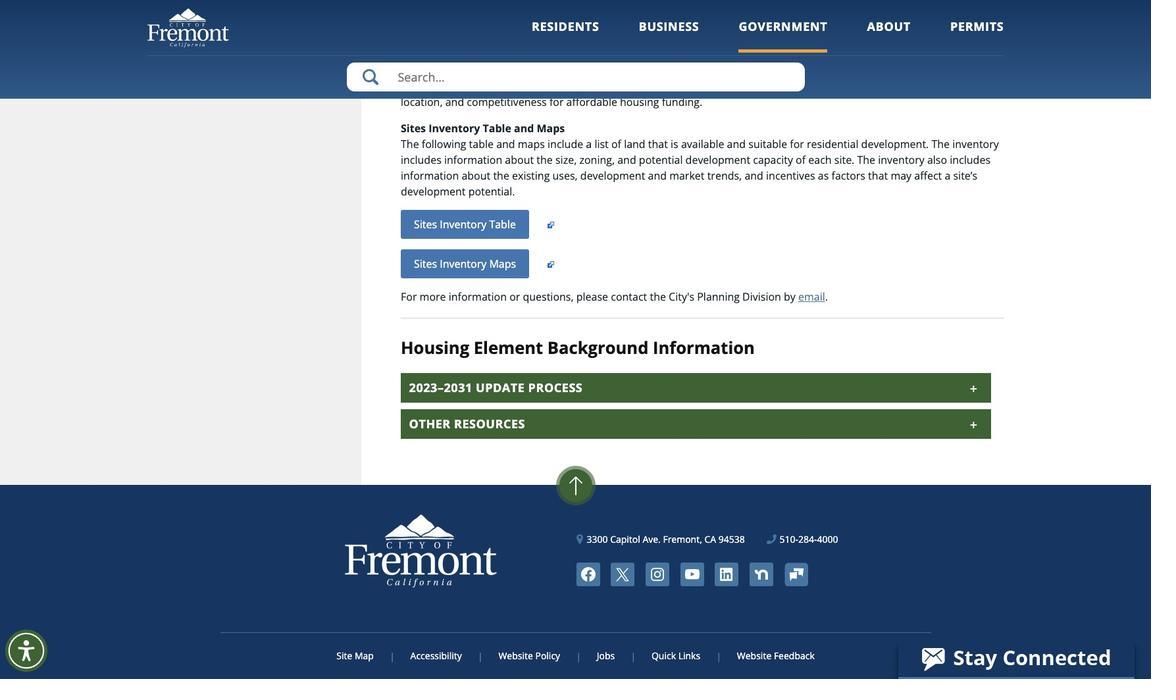 Task type: locate. For each thing, give the bounding box(es) containing it.
website policy link
[[481, 650, 577, 662]]

of down business
[[671, 37, 680, 51]]

in
[[558, 37, 567, 51]]

inventory
[[429, 121, 480, 136], [440, 217, 487, 232], [440, 257, 487, 271]]

development. up the local
[[744, 21, 812, 36]]

the
[[401, 79, 419, 94], [401, 137, 419, 152], [932, 137, 950, 152], [857, 153, 876, 167]]

0 vertical spatial inventory
[[401, 21, 447, 36]]

about up "existing" at the left top of the page
[[505, 153, 534, 167]]

period.
[[502, 53, 537, 67]]

website left policy
[[499, 650, 533, 662]]

information inside per "implementation program 40 of fremont's housing element," the information on this page is intended to promote the inventory of vacant and underutilized opportunity sites for residential development. as part of the housing element update, city staff analyzed sites in all geographic areas of the city for the potential to provide new housing during the 2023–2031 planning period. sites were reviewed parcel by parcel, utilizing local knowledge and a variety of data sources.
[[742, 5, 800, 20]]

factors
[[826, 79, 860, 94], [832, 169, 866, 183]]

factors inside sites inventory table and maps the following table and maps include a list of land that is available and suitable for residential development. the inventory includes information about the size, zoning, and potential development capacity of each site. the inventory also includes information about the existing uses, development and market trends, and incentives as factors that may affect a site's development potential.
[[832, 169, 866, 183]]

0 horizontal spatial element
[[474, 336, 543, 360]]

quick links link
[[634, 650, 718, 662]]

sites for sites inventory table
[[414, 217, 437, 232]]

0 vertical spatial factors
[[826, 79, 860, 94]]

staff
[[462, 37, 484, 51]]

as down each on the right top of the page
[[818, 169, 829, 183]]

about up potential.
[[462, 169, 491, 183]]

inventory down sites inventory table
[[440, 257, 487, 271]]

2 website from the left
[[737, 650, 772, 662]]

website feedback link
[[720, 650, 815, 662]]

1 vertical spatial development.
[[861, 137, 929, 152]]

variety
[[875, 53, 908, 67]]

1 vertical spatial inventory
[[953, 137, 999, 152]]

the up location,
[[401, 79, 419, 94]]

information left on
[[742, 5, 800, 20]]

sites
[[648, 21, 670, 36], [533, 37, 555, 51]]

ave.
[[643, 533, 661, 546]]

housing
[[880, 37, 919, 51], [659, 79, 698, 94], [620, 95, 659, 109]]

2023–2031 update process
[[409, 380, 583, 396]]

sites down location,
[[401, 121, 426, 136]]

1 vertical spatial as
[[818, 169, 829, 183]]

0 vertical spatial table
[[483, 121, 511, 136]]

table up 'table'
[[483, 121, 511, 136]]

1 horizontal spatial residential
[[807, 137, 859, 152]]

competitiveness
[[467, 95, 547, 109]]

1 horizontal spatial includes
[[950, 153, 991, 167]]

site map
[[336, 650, 374, 662]]

2023–2031 down update,
[[401, 53, 454, 67]]

market
[[670, 169, 705, 183]]

of up incentives
[[796, 153, 806, 167]]

sites
[[540, 53, 563, 67], [401, 121, 426, 136], [414, 217, 437, 232], [414, 257, 437, 271]]

government link
[[739, 18, 828, 52]]

a left site
[[539, 79, 544, 94]]

sites down in
[[540, 53, 563, 67]]

links
[[678, 650, 700, 662]]

to up knowledge
[[804, 37, 814, 51]]

potential
[[757, 37, 801, 51], [639, 153, 683, 167]]

the up potential.
[[493, 169, 509, 183]]

local
[[764, 53, 787, 67]]

0 vertical spatial inventory
[[429, 121, 480, 136]]

1 vertical spatial to
[[804, 37, 814, 51]]

0 vertical spatial element
[[927, 21, 967, 36]]

1 horizontal spatial is
[[866, 5, 873, 20]]

2023–2031 inside per "implementation program 40 of fremont's housing element," the information on this page is intended to promote the inventory of vacant and underutilized opportunity sites for residential development. as part of the housing element update, city staff analyzed sites in all geographic areas of the city for the potential to provide new housing during the 2023–2031 planning period. sites were reviewed parcel by parcel, utilizing local knowledge and a variety of data sources.
[[401, 53, 454, 67]]

0 horizontal spatial potential
[[639, 153, 683, 167]]

potential up the local
[[757, 37, 801, 51]]

maps
[[518, 137, 545, 152]]

0 horizontal spatial maps
[[489, 257, 516, 271]]

inventory up the site's
[[953, 137, 999, 152]]

city
[[702, 37, 719, 51]]

planning
[[457, 53, 500, 67]]

sites down the underutilized
[[533, 37, 555, 51]]

0 horizontal spatial includes
[[401, 153, 442, 167]]

inventory inside per "implementation program 40 of fremont's housing element," the information on this page is intended to promote the inventory of vacant and underutilized opportunity sites for residential development. as part of the housing element update, city staff analyzed sites in all geographic areas of the city for the potential to provide new housing during the 2023–2031 planning period. sites were reviewed parcel by parcel, utilizing local knowledge and a variety of data sources.
[[401, 21, 447, 36]]

0 vertical spatial about
[[505, 153, 534, 167]]

the up new on the top right of the page
[[865, 21, 881, 36]]

for down element,"
[[673, 21, 687, 36]]

1 vertical spatial is
[[671, 137, 678, 152]]

housing up areas
[[630, 5, 670, 20]]

1 horizontal spatial potential
[[757, 37, 801, 51]]

background
[[548, 336, 649, 360]]

1 horizontal spatial that
[[868, 169, 888, 183]]

0 vertical spatial 2023–2031
[[401, 53, 454, 67]]

table
[[483, 121, 511, 136], [489, 217, 516, 232]]

of up city on the top of the page
[[450, 21, 460, 36]]

the up utilizing
[[738, 37, 755, 51]]

includes
[[401, 153, 442, 167], [950, 153, 991, 167]]

3300
[[587, 533, 608, 546]]

1 vertical spatial table
[[489, 217, 516, 232]]

and down assessment
[[445, 95, 464, 109]]

0 horizontal spatial as
[[818, 169, 829, 183]]

1 horizontal spatial as
[[888, 79, 899, 94]]

inventory for sites inventory maps
[[440, 257, 487, 271]]

information
[[742, 5, 800, 20], [444, 153, 502, 167], [401, 169, 459, 183], [449, 290, 507, 304]]

during
[[922, 37, 954, 51]]

the left 'following'
[[401, 137, 419, 152]]

residential up 'city'
[[690, 21, 742, 36]]

development
[[701, 79, 766, 94], [686, 153, 750, 167], [580, 169, 645, 183], [401, 184, 466, 199]]

affect
[[914, 169, 942, 183]]

0 vertical spatial to
[[923, 5, 933, 20]]

website for website feedback
[[737, 650, 772, 662]]

table inside sites inventory table and maps the following table and maps include a list of land that is available and suitable for residential development. the inventory includes information about the size, zoning, and potential development capacity of each site. the inventory also includes information about the existing uses, development and market trends, and incentives as factors that may affect a site's development potential.
[[483, 121, 511, 136]]

1 vertical spatial that
[[868, 169, 888, 183]]

table for sites inventory table
[[489, 217, 516, 232]]

city's
[[669, 290, 694, 304]]

that left "may"
[[868, 169, 888, 183]]

residential
[[690, 21, 742, 36], [807, 137, 859, 152]]

0 vertical spatial housing
[[880, 37, 919, 51]]

0 vertical spatial potential
[[757, 37, 801, 51]]

2 vertical spatial inventory
[[440, 257, 487, 271]]

housing element background information
[[401, 336, 755, 360]]

factors left such
[[826, 79, 860, 94]]

0 vertical spatial housing
[[630, 5, 670, 20]]

2023–2031 up other
[[409, 380, 472, 396]]

also
[[927, 153, 947, 167]]

zoning,
[[580, 153, 615, 167]]

development up sites inventory table
[[401, 184, 466, 199]]

following
[[422, 137, 466, 152]]

the right element,"
[[723, 5, 739, 20]]

a inside per "implementation program 40 of fremont's housing element," the information on this page is intended to promote the inventory of vacant and underutilized opportunity sites for residential development. as part of the housing element update, city staff analyzed sites in all geographic areas of the city for the potential to provide new housing during the 2023–2031 planning period. sites were reviewed parcel by parcel, utilizing local knowledge and a variety of data sources.
[[867, 53, 873, 67]]

inventory inside "sites inventory maps" link
[[440, 257, 487, 271]]

division
[[743, 290, 781, 304]]

factors down site.
[[832, 169, 866, 183]]

land
[[624, 137, 646, 152]]

capacity
[[753, 153, 793, 167]]

sites up sites inventory maps
[[414, 217, 437, 232]]

0 vertical spatial residential
[[690, 21, 742, 36]]

size,
[[556, 153, 577, 167]]

of
[[566, 5, 576, 20], [450, 21, 460, 36], [852, 21, 862, 36], [671, 37, 680, 51], [911, 53, 921, 67], [482, 79, 492, 94], [611, 137, 621, 152], [796, 153, 806, 167]]

a down new on the top right of the page
[[867, 53, 873, 67]]

1 vertical spatial about
[[462, 169, 491, 183]]

0 vertical spatial development.
[[744, 21, 812, 36]]

0 horizontal spatial website
[[499, 650, 533, 662]]

0 horizontal spatial is
[[671, 137, 678, 152]]

1 horizontal spatial development.
[[861, 137, 929, 152]]

of up competitiveness
[[482, 79, 492, 94]]

as
[[888, 79, 899, 94], [818, 169, 829, 183]]

footer li icon image
[[715, 563, 739, 586]]

existing
[[512, 169, 550, 183]]

0 horizontal spatial inventory
[[401, 21, 447, 36]]

1 horizontal spatial by
[[784, 290, 796, 304]]

maps up or
[[489, 257, 516, 271]]

94538
[[719, 533, 745, 546]]

underutilized
[[519, 21, 584, 36]]

physical
[[902, 79, 941, 94]]

the left 'city'
[[683, 37, 699, 51]]

0 horizontal spatial by
[[673, 53, 685, 67]]

is inside sites inventory table and maps the following table and maps include a list of land that is available and suitable for residential development. the inventory includes information about the size, zoning, and potential development capacity of each site. the inventory also includes information about the existing uses, development and market trends, and incentives as factors that may affect a site's development potential.
[[671, 137, 678, 152]]

as inside sites inventory table and maps the following table and maps include a list of land that is available and suitable for residential development. the inventory includes information about the size, zoning, and potential development capacity of each site. the inventory also includes information about the existing uses, development and market trends, and incentives as factors that may affect a site's development potential.
[[818, 169, 829, 183]]

sites for sites inventory maps
[[414, 257, 437, 271]]

1 horizontal spatial element
[[927, 21, 967, 36]]

sites up areas
[[648, 21, 670, 36]]

and up analyzed
[[498, 21, 516, 36]]

tab list
[[401, 373, 991, 439]]

all
[[570, 37, 581, 51]]

inventory up update,
[[401, 21, 447, 36]]

element inside per "implementation program 40 of fremont's housing element," the information on this page is intended to promote the inventory of vacant and underutilized opportunity sites for residential development. as part of the housing element update, city staff analyzed sites in all geographic areas of the city for the potential to provide new housing during the 2023–2031 planning period. sites were reviewed parcel by parcel, utilizing local knowledge and a variety of data sources.
[[927, 21, 967, 36]]

housing down "available"
[[620, 95, 659, 109]]

1 vertical spatial housing
[[884, 21, 924, 36]]

2 vertical spatial housing
[[401, 336, 469, 360]]

1 website from the left
[[499, 650, 533, 662]]

website left feedback
[[737, 650, 772, 662]]

1 horizontal spatial website
[[737, 650, 772, 662]]

0 horizontal spatial residential
[[690, 21, 742, 36]]

business
[[639, 18, 699, 34]]

accessibility link
[[393, 650, 479, 662]]

0 horizontal spatial to
[[804, 37, 814, 51]]

available
[[681, 137, 724, 152]]

for up capacity
[[790, 137, 804, 152]]

as right such
[[888, 79, 899, 94]]

that right "land"
[[648, 137, 668, 152]]

2 vertical spatial inventory
[[878, 153, 925, 167]]

by left email
[[784, 290, 796, 304]]

is
[[866, 5, 873, 20], [671, 137, 678, 152]]

0 vertical spatial is
[[866, 5, 873, 20]]

potential up market
[[639, 153, 683, 167]]

the inside the assessment of whether a site was "available" for housing development considered factors such as physical features, location, and competitiveness for affordable housing funding.
[[401, 79, 419, 94]]

the assessment of whether a site was "available" for housing development considered factors such as physical features, location, and competitiveness for affordable housing funding.
[[401, 79, 987, 109]]

1 horizontal spatial sites
[[648, 21, 670, 36]]

to
[[923, 5, 933, 20], [804, 37, 814, 51]]

information down 'following'
[[401, 169, 459, 183]]

that
[[648, 137, 668, 152], [868, 169, 888, 183]]

includes down 'following'
[[401, 153, 442, 167]]

is inside per "implementation program 40 of fremont's housing element," the information on this page is intended to promote the inventory of vacant and underutilized opportunity sites for residential development. as part of the housing element update, city staff analyzed sites in all geographic areas of the city for the potential to provide new housing during the 2023–2031 planning period. sites were reviewed parcel by parcel, utilizing local knowledge and a variety of data sources.
[[866, 5, 873, 20]]

1 vertical spatial factors
[[832, 169, 866, 183]]

inventory inside sites inventory table and maps the following table and maps include a list of land that is available and suitable for residential development. the inventory includes information about the size, zoning, and potential development capacity of each site. the inventory also includes information about the existing uses, development and market trends, and incentives as factors that may affect a site's development potential.
[[429, 121, 480, 136]]

element up during
[[927, 21, 967, 36]]

were
[[566, 53, 590, 67]]

of left the data
[[911, 53, 921, 67]]

columnusercontrol3 main content
[[361, 0, 1004, 485]]

1 vertical spatial sites
[[533, 37, 555, 51]]

includes up the site's
[[950, 153, 991, 167]]

maps
[[537, 121, 565, 136], [489, 257, 516, 271]]

1 horizontal spatial maps
[[537, 121, 565, 136]]

on
[[803, 5, 816, 20]]

geographic
[[584, 37, 638, 51]]

1 horizontal spatial to
[[923, 5, 933, 20]]

maps up include
[[537, 121, 565, 136]]

inventory up sites inventory maps
[[440, 217, 487, 232]]

element up update
[[474, 336, 543, 360]]

stay connected image
[[898, 640, 1133, 677]]

1 vertical spatial inventory
[[440, 217, 487, 232]]

website
[[499, 650, 533, 662], [737, 650, 772, 662]]

0 horizontal spatial sites
[[533, 37, 555, 51]]

284-
[[798, 533, 817, 546]]

2 horizontal spatial housing
[[884, 21, 924, 36]]

sites inside "sites inventory maps" link
[[414, 257, 437, 271]]

40
[[551, 5, 563, 20]]

table down potential.
[[489, 217, 516, 232]]

sites inside sites inventory table link
[[414, 217, 437, 232]]

sites inside sites inventory table and maps the following table and maps include a list of land that is available and suitable for residential development. the inventory includes information about the size, zoning, and potential development capacity of each site. the inventory also includes information about the existing uses, development and market trends, and incentives as factors that may affect a site's development potential.
[[401, 121, 426, 136]]

tab list inside the columnusercontrol3 main content
[[401, 373, 991, 439]]

per
[[401, 5, 417, 20]]

1 vertical spatial residential
[[807, 137, 859, 152]]

housing down the "intended"
[[884, 21, 924, 36]]

resources
[[454, 416, 525, 432]]

to left promote on the top right
[[923, 5, 933, 20]]

development down utilizing
[[701, 79, 766, 94]]

0 vertical spatial by
[[673, 53, 685, 67]]

and
[[498, 21, 516, 36], [845, 53, 864, 67], [445, 95, 464, 109], [514, 121, 534, 136], [496, 137, 515, 152], [727, 137, 746, 152], [618, 153, 636, 167], [648, 169, 667, 183], [745, 169, 763, 183]]

housing up variety
[[880, 37, 919, 51]]

factors inside the assessment of whether a site was "available" for housing development considered factors such as physical features, location, and competitiveness for affordable housing funding.
[[826, 79, 860, 94]]

1 vertical spatial potential
[[639, 153, 683, 167]]

is left available
[[671, 137, 678, 152]]

housing down the more
[[401, 336, 469, 360]]

tab list containing 2023–2031 update process
[[401, 373, 991, 439]]

0 vertical spatial as
[[888, 79, 899, 94]]

Search text field
[[347, 63, 805, 91]]

sites up the more
[[414, 257, 437, 271]]

inventory inside sites inventory table link
[[440, 217, 487, 232]]

housing up funding.
[[659, 79, 698, 94]]

site
[[336, 650, 352, 662]]

inventory up 'following'
[[429, 121, 480, 136]]

1 vertical spatial 2023–2031
[[409, 380, 472, 396]]

potential.
[[468, 184, 515, 199]]

inventory for sites inventory table and maps the following table and maps include a list of land that is available and suitable for residential development. the inventory includes information about the size, zoning, and potential development capacity of each site. the inventory also includes information about the existing uses, development and market trends, and incentives as factors that may affect a site's development potential.
[[429, 121, 480, 136]]

new
[[857, 37, 877, 51]]

location,
[[401, 95, 443, 109]]

by right parcel
[[673, 53, 685, 67]]

is right page
[[866, 5, 873, 20]]

0 horizontal spatial that
[[648, 137, 668, 152]]

residential up site.
[[807, 137, 859, 152]]

0 vertical spatial maps
[[537, 121, 565, 136]]

footer yt icon image
[[680, 563, 704, 586]]

inventory up "may"
[[878, 153, 925, 167]]

table for sites inventory table and maps the following table and maps include a list of land that is available and suitable for residential development. the inventory includes information about the size, zoning, and potential development capacity of each site. the inventory also includes information about the existing uses, development and market trends, and incentives as factors that may affect a site's development potential.
[[483, 121, 511, 136]]

0 vertical spatial sites
[[648, 21, 670, 36]]

about
[[505, 153, 534, 167], [462, 169, 491, 183]]

areas
[[641, 37, 668, 51]]

potential inside per "implementation program 40 of fremont's housing element," the information on this page is intended to promote the inventory of vacant and underutilized opportunity sites for residential development. as part of the housing element update, city staff analyzed sites in all geographic areas of the city for the potential to provide new housing during the 2023–2031 planning period. sites were reviewed parcel by parcel, utilizing local knowledge and a variety of data sources.
[[757, 37, 801, 51]]

considered
[[769, 79, 823, 94]]

development. up "may"
[[861, 137, 929, 152]]

site.
[[834, 153, 855, 167]]

0 horizontal spatial development.
[[744, 21, 812, 36]]



Task type: vqa. For each thing, say whether or not it's contained in the screenshot.
up
no



Task type: describe. For each thing, give the bounding box(es) containing it.
0 horizontal spatial about
[[462, 169, 491, 183]]

of inside the assessment of whether a site was "available" for housing development considered factors such as physical features, location, and competitiveness for affordable housing funding.
[[482, 79, 492, 94]]

element,"
[[673, 5, 720, 20]]

1 horizontal spatial inventory
[[878, 153, 925, 167]]

for inside sites inventory table and maps the following table and maps include a list of land that is available and suitable for residential development. the inventory includes information about the size, zoning, and potential development capacity of each site. the inventory also includes information about the existing uses, development and market trends, and incentives as factors that may affect a site's development potential.
[[790, 137, 804, 152]]

sites inventory table
[[414, 217, 516, 232]]

other
[[409, 416, 451, 432]]

development. inside per "implementation program 40 of fremont's housing element," the information on this page is intended to promote the inventory of vacant and underutilized opportunity sites for residential development. as part of the housing element update, city staff analyzed sites in all geographic areas of the city for the potential to provide new housing during the 2023–2031 planning period. sites were reviewed parcel by parcel, utilizing local knowledge and a variety of data sources.
[[744, 21, 812, 36]]

quick links
[[652, 650, 700, 662]]

0 vertical spatial that
[[648, 137, 668, 152]]

for more information or questions, please contact the city's planning division by email .
[[401, 290, 828, 304]]

3300 capitol ave. fremont, ca 94538
[[587, 533, 745, 546]]

include
[[548, 137, 583, 152]]

"available"
[[589, 79, 639, 94]]

utilizing
[[723, 53, 761, 67]]

footer fb icon image
[[576, 563, 600, 586]]

potential inside sites inventory table and maps the following table and maps include a list of land that is available and suitable for residential development. the inventory includes information about the size, zoning, and potential development capacity of each site. the inventory also includes information about the existing uses, development and market trends, and incentives as factors that may affect a site's development potential.
[[639, 153, 683, 167]]

page
[[839, 5, 863, 20]]

1 vertical spatial housing
[[659, 79, 698, 94]]

1 horizontal spatial housing
[[630, 5, 670, 20]]

for
[[401, 290, 417, 304]]

510-284-4000
[[780, 533, 838, 546]]

and down capacity
[[745, 169, 763, 183]]

email link
[[798, 290, 825, 304]]

and right 'table'
[[496, 137, 515, 152]]

a left the list on the top right of the page
[[586, 137, 592, 152]]

vacant
[[463, 21, 495, 36]]

and down "land"
[[618, 153, 636, 167]]

residents
[[532, 18, 599, 34]]

update
[[476, 380, 525, 396]]

sites inventory maps
[[414, 257, 516, 271]]

business link
[[639, 18, 699, 52]]

information
[[653, 336, 755, 360]]

development down zoning,
[[580, 169, 645, 183]]

of right 40
[[566, 5, 576, 20]]

affordable
[[566, 95, 617, 109]]

update,
[[401, 37, 438, 51]]

jobs
[[597, 650, 615, 662]]

footer tw icon image
[[611, 563, 635, 586]]

site's
[[953, 169, 978, 183]]

other resources
[[409, 416, 525, 432]]

suitable
[[749, 137, 787, 152]]

4000
[[817, 533, 838, 546]]

information down 'table'
[[444, 153, 502, 167]]

contact
[[611, 290, 647, 304]]

sites inside per "implementation program 40 of fremont's housing element," the information on this page is intended to promote the inventory of vacant and underutilized opportunity sites for residential development. as part of the housing element update, city staff analyzed sites in all geographic areas of the city for the potential to provide new housing during the 2023–2031 planning period. sites were reviewed parcel by parcel, utilizing local knowledge and a variety of data sources.
[[540, 53, 563, 67]]

1 includes from the left
[[401, 153, 442, 167]]

site map link
[[336, 650, 391, 662]]

for right 'city'
[[721, 37, 736, 51]]

development inside the assessment of whether a site was "available" for housing development considered factors such as physical features, location, and competitiveness for affordable housing funding.
[[701, 79, 766, 94]]

or
[[510, 290, 520, 304]]

sites inventory table and maps the following table and maps include a list of land that is available and suitable for residential development. the inventory includes information about the size, zoning, and potential development capacity of each site. the inventory also includes information about the existing uses, development and market trends, and incentives as factors that may affect a site's development potential.
[[401, 121, 999, 199]]

for down parcel
[[642, 79, 656, 94]]

and left suitable
[[727, 137, 746, 152]]

per "implementation program 40 of fremont's housing element," the information on this page is intended to promote the inventory of vacant and underutilized opportunity sites for residential development. as part of the housing element update, city staff analyzed sites in all geographic areas of the city for the potential to provide new housing during the 2023–2031 planning period. sites were reviewed parcel by parcel, utilizing local knowledge and a variety of data sources.
[[401, 5, 997, 67]]

2 horizontal spatial inventory
[[953, 137, 999, 152]]

1 horizontal spatial about
[[505, 153, 534, 167]]

promote
[[936, 5, 978, 20]]

funding.
[[662, 95, 702, 109]]

and up the maps
[[514, 121, 534, 136]]

questions,
[[523, 290, 574, 304]]

process
[[528, 380, 583, 396]]

trends,
[[707, 169, 742, 183]]

the left 'city's'
[[650, 290, 666, 304]]

website feedback
[[737, 650, 815, 662]]

policy
[[535, 650, 560, 662]]

each
[[808, 153, 832, 167]]

government
[[739, 18, 828, 34]]

permits link
[[950, 18, 1004, 52]]

capitol
[[610, 533, 640, 546]]

program
[[506, 5, 548, 20]]

sites inventory maps link
[[401, 250, 556, 279]]

sites inventory table link
[[401, 210, 555, 239]]

of right the list on the top right of the page
[[611, 137, 621, 152]]

for down site
[[550, 95, 564, 109]]

about
[[867, 18, 911, 34]]

1 vertical spatial by
[[784, 290, 796, 304]]

the up also
[[932, 137, 950, 152]]

a inside the assessment of whether a site was "available" for housing development considered factors such as physical features, location, and competitiveness for affordable housing funding.
[[539, 79, 544, 94]]

"implementation
[[420, 5, 503, 20]]

and down new on the top right of the page
[[845, 53, 864, 67]]

the right site.
[[857, 153, 876, 167]]

3300 capitol ave. fremont, ca 94538 link
[[577, 532, 745, 546]]

2 vertical spatial housing
[[620, 95, 659, 109]]

a left the site's
[[945, 169, 951, 183]]

the right promote on the top right
[[981, 5, 997, 20]]

assessment
[[422, 79, 479, 94]]

development up trends,
[[686, 153, 750, 167]]

please
[[576, 290, 608, 304]]

and inside the assessment of whether a site was "available" for housing development considered factors such as physical features, location, and competitiveness for affordable housing funding.
[[445, 95, 464, 109]]

website for website policy
[[499, 650, 533, 662]]

and left market
[[648, 169, 667, 183]]

incentives
[[766, 169, 815, 183]]

1 vertical spatial element
[[474, 336, 543, 360]]

table
[[469, 137, 494, 152]]

housing inside per "implementation program 40 of fremont's housing element," the information on this page is intended to promote the inventory of vacant and underutilized opportunity sites for residential development. as part of the housing element update, city staff analyzed sites in all geographic areas of the city for the potential to provide new housing during the 2023–2031 planning period. sites were reviewed parcel by parcel, utilizing local knowledge and a variety of data sources.
[[880, 37, 919, 51]]

0 horizontal spatial housing
[[401, 336, 469, 360]]

510-
[[780, 533, 798, 546]]

2 includes from the left
[[950, 153, 991, 167]]

more
[[420, 290, 446, 304]]

residents link
[[532, 18, 599, 52]]

development. inside sites inventory table and maps the following table and maps include a list of land that is available and suitable for residential development. the inventory includes information about the size, zoning, and potential development capacity of each site. the inventory also includes information about the existing uses, development and market trends, and incentives as factors that may affect a site's development potential.
[[861, 137, 929, 152]]

this
[[818, 5, 836, 20]]

the down the maps
[[537, 153, 553, 167]]

footer ig icon image
[[646, 563, 669, 586]]

residential inside per "implementation program 40 of fremont's housing element," the information on this page is intended to promote the inventory of vacant and underutilized opportunity sites for residential development. as part of the housing element update, city staff analyzed sites in all geographic areas of the city for the potential to provide new housing during the 2023–2031 planning period. sites were reviewed parcel by parcel, utilizing local knowledge and a variety of data sources.
[[690, 21, 742, 36]]

planning
[[697, 290, 740, 304]]

feedback
[[774, 650, 815, 662]]

510-284-4000 link
[[767, 532, 838, 546]]

maps inside sites inventory table and maps the following table and maps include a list of land that is available and suitable for residential development. the inventory includes information about the size, zoning, and potential development capacity of each site. the inventory also includes information about the existing uses, development and market trends, and incentives as factors that may affect a site's development potential.
[[537, 121, 565, 136]]

parcel
[[640, 53, 671, 67]]

by inside per "implementation program 40 of fremont's housing element," the information on this page is intended to promote the inventory of vacant and underutilized opportunity sites for residential development. as part of the housing element update, city staff analyzed sites in all geographic areas of the city for the potential to provide new housing during the 2023–2031 planning period. sites were reviewed parcel by parcel, utilizing local knowledge and a variety of data sources.
[[673, 53, 685, 67]]

may
[[891, 169, 912, 183]]

footer nd icon image
[[750, 563, 773, 586]]

quick
[[652, 650, 676, 662]]

as inside the assessment of whether a site was "available" for housing development considered factors such as physical features, location, and competitiveness for affordable housing funding.
[[888, 79, 899, 94]]

footer my icon image
[[784, 563, 808, 586]]

residential inside sites inventory table and maps the following table and maps include a list of land that is available and suitable for residential development. the inventory includes information about the size, zoning, and potential development capacity of each site. the inventory also includes information about the existing uses, development and market trends, and incentives as factors that may affect a site's development potential.
[[807, 137, 859, 152]]

jobs link
[[580, 650, 632, 662]]

1 vertical spatial maps
[[489, 257, 516, 271]]

knowledge
[[789, 53, 842, 67]]

whether
[[495, 79, 536, 94]]

.
[[825, 290, 828, 304]]

of down page
[[852, 21, 862, 36]]

inventory for sites inventory table
[[440, 217, 487, 232]]

fremont,
[[663, 533, 702, 546]]

reviewed
[[593, 53, 638, 67]]

information down "sites inventory maps" link
[[449, 290, 507, 304]]

the up sources.
[[957, 37, 973, 51]]

sites for sites inventory table and maps the following table and maps include a list of land that is available and suitable for residential development. the inventory includes information about the size, zoning, and potential development capacity of each site. the inventory also includes information about the existing uses, development and market trends, and incentives as factors that may affect a site's development potential.
[[401, 121, 426, 136]]

site
[[547, 79, 564, 94]]



